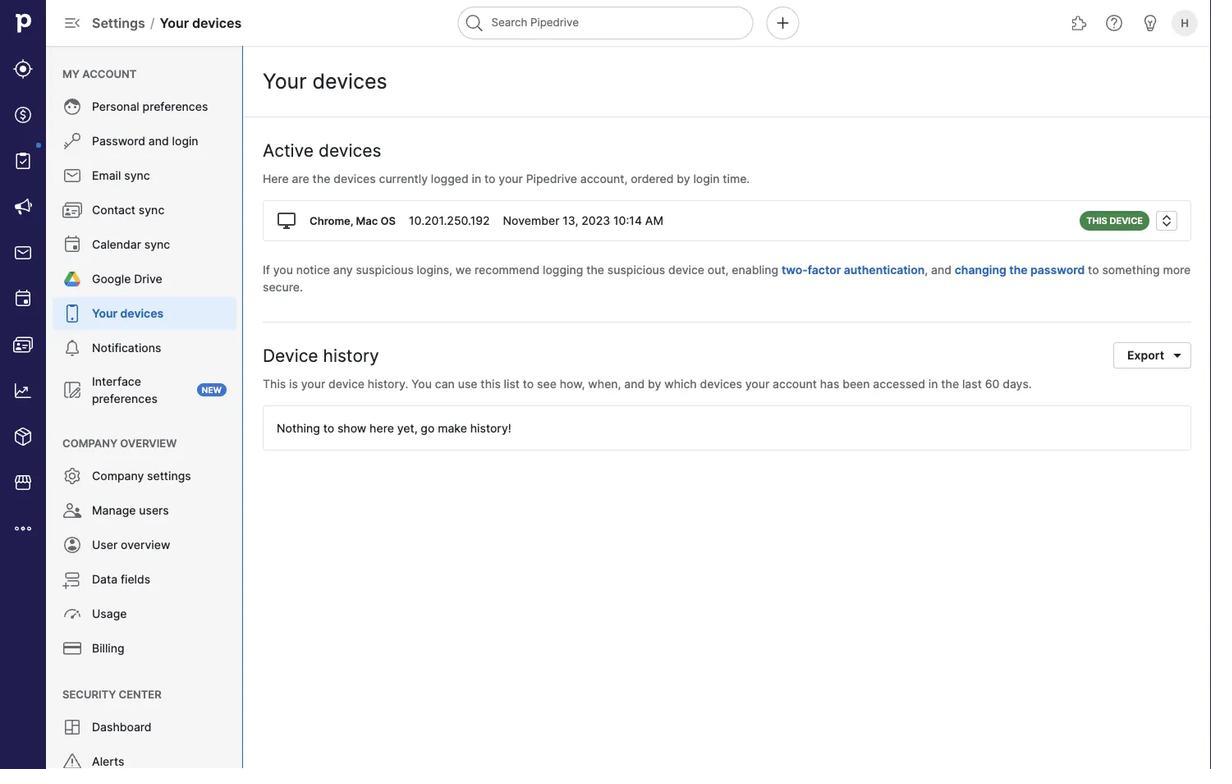 Task type: describe. For each thing, give the bounding box(es) containing it.
yet,
[[397, 421, 418, 435]]

password and login link
[[53, 125, 237, 158]]

color undefined image for user overview
[[62, 536, 82, 555]]

google
[[92, 272, 131, 286]]

user overview link
[[53, 529, 237, 562]]

color undefined image for data fields
[[62, 570, 82, 590]]

color undefined image inside dashboard link
[[62, 718, 82, 738]]

sync for contact sync
[[139, 203, 165, 217]]

you
[[412, 377, 432, 391]]

more
[[1164, 263, 1191, 277]]

color undefined image for calendar
[[62, 235, 82, 255]]

active
[[263, 140, 314, 161]]

interface
[[92, 375, 141, 389]]

has
[[820, 377, 840, 391]]

products image
[[13, 427, 33, 447]]

users
[[139, 504, 169, 518]]

this
[[481, 377, 501, 391]]

authentication
[[844, 263, 925, 277]]

contacts image
[[13, 335, 33, 355]]

usage link
[[53, 598, 237, 631]]

color undefined image for billing
[[62, 639, 82, 659]]

notifications
[[92, 341, 161, 355]]

google drive link
[[53, 263, 237, 296]]

to left show
[[323, 421, 334, 435]]

see
[[537, 377, 557, 391]]

color undefined image for personal
[[62, 97, 82, 117]]

is
[[289, 377, 298, 391]]

the left last
[[942, 377, 960, 391]]

quick help image
[[1105, 13, 1125, 33]]

2 suspicious from the left
[[608, 263, 666, 277]]

color primary image
[[1161, 214, 1174, 228]]

make
[[438, 421, 467, 435]]

password and login
[[92, 134, 199, 148]]

1 horizontal spatial and
[[625, 377, 645, 391]]

billing link
[[53, 633, 237, 665]]

out,
[[708, 263, 729, 277]]

security center
[[62, 688, 162, 701]]

0 vertical spatial your devices
[[263, 69, 387, 94]]

your devices link
[[53, 297, 237, 330]]

personal
[[92, 100, 139, 114]]

changing the password link
[[955, 263, 1085, 277]]

calendar sync link
[[53, 228, 237, 261]]

export button
[[1114, 343, 1192, 369]]

user
[[92, 538, 118, 552]]

logging
[[543, 263, 584, 277]]

company settings
[[92, 469, 191, 483]]

preferences for personal
[[143, 100, 208, 114]]

currently
[[379, 172, 428, 186]]

sync for calendar sync
[[144, 238, 170, 252]]

logins,
[[417, 263, 453, 277]]

list
[[504, 377, 520, 391]]

campaigns image
[[13, 197, 33, 217]]

the right logging
[[587, 263, 605, 277]]

1 horizontal spatial by
[[677, 172, 691, 186]]

alerts
[[92, 755, 124, 769]]

two-
[[782, 263, 808, 277]]

Search Pipedrive field
[[458, 7, 754, 39]]

nothing
[[277, 421, 320, 435]]

my account
[[62, 67, 137, 80]]

settings / your devices
[[92, 15, 242, 31]]

am
[[646, 214, 664, 228]]

company for company settings
[[92, 469, 144, 483]]

to right list at left
[[523, 377, 534, 391]]

10.201.250.192
[[409, 214, 490, 228]]

how,
[[560, 377, 585, 391]]

here are the devices currently logged in to your pipedrive account, ordered by login time.
[[263, 172, 750, 186]]

sync for email sync
[[124, 169, 150, 183]]

1 horizontal spatial account
[[773, 377, 817, 391]]

which
[[665, 377, 697, 391]]

color undefined image for manage
[[62, 501, 82, 521]]

two-factor authentication link
[[782, 263, 925, 277]]

marketplace image
[[13, 473, 33, 493]]

devices right 'which'
[[700, 377, 743, 391]]

10:14
[[614, 214, 642, 228]]

color undefined image for your devices
[[62, 304, 82, 324]]

if
[[263, 263, 270, 277]]

security
[[62, 688, 116, 701]]

to inside the to something more secure.
[[1089, 263, 1100, 277]]

h
[[1181, 16, 1189, 29]]

show
[[338, 421, 367, 435]]

you
[[273, 263, 293, 277]]

0 horizontal spatial login
[[172, 134, 199, 148]]

,
[[925, 263, 928, 277]]

dashboard
[[92, 721, 152, 735]]

contact
[[92, 203, 136, 217]]

devices up active devices at the top of the page
[[313, 69, 387, 94]]

this for this is your device history. you can use this list to see how, when, and by which devices your account has been accessed in the last 60 days.
[[263, 377, 286, 391]]

overview for user overview
[[121, 538, 170, 552]]

email
[[92, 169, 121, 183]]

new
[[202, 385, 222, 395]]

1 suspicious from the left
[[356, 263, 414, 277]]

we
[[456, 263, 472, 277]]

h button
[[1169, 7, 1202, 39]]

60
[[986, 377, 1000, 391]]

menu containing personal preferences
[[46, 46, 243, 770]]

export
[[1128, 349, 1165, 363]]

devices up currently
[[319, 140, 382, 161]]

color undefined image inside alerts link
[[62, 752, 82, 770]]

color undefined image for password
[[62, 131, 82, 151]]

dashboard link
[[53, 711, 237, 744]]

last
[[963, 377, 982, 391]]

november
[[503, 214, 560, 228]]

this is your device history. you can use this list to see how, when, and by which devices your account has been accessed in the last 60 days.
[[263, 377, 1032, 391]]

sales inbox image
[[13, 243, 33, 263]]

pipedrive
[[526, 172, 577, 186]]

interface preferences
[[92, 375, 158, 406]]

data
[[92, 573, 118, 587]]

if you notice any suspicious logins, we recommend logging the suspicious device out, enabling two-factor authentication , and changing the password
[[263, 263, 1085, 277]]

0 horizontal spatial your
[[301, 377, 325, 391]]

manage
[[92, 504, 136, 518]]

this for this device
[[1087, 216, 1108, 226]]

home image
[[11, 11, 35, 35]]



Task type: locate. For each thing, give the bounding box(es) containing it.
0 vertical spatial and
[[149, 134, 169, 148]]

chrome, mac os
[[310, 214, 396, 227]]

0 vertical spatial account
[[82, 67, 137, 80]]

1 vertical spatial your
[[263, 69, 307, 94]]

color undefined image left "interface"
[[62, 380, 82, 400]]

0 horizontal spatial account
[[82, 67, 137, 80]]

6 color undefined image from the top
[[62, 380, 82, 400]]

fields
[[121, 573, 150, 587]]

1 vertical spatial your devices
[[92, 307, 164, 321]]

in right accessed
[[929, 377, 939, 391]]

to right password
[[1089, 263, 1100, 277]]

and right , at right top
[[932, 263, 952, 277]]

login
[[172, 134, 199, 148], [694, 172, 720, 186]]

color undefined image inside data fields link
[[62, 570, 82, 590]]

your
[[499, 172, 523, 186], [301, 377, 325, 391], [746, 377, 770, 391]]

deals image
[[13, 105, 33, 125]]

go
[[421, 421, 435, 435]]

settings
[[147, 469, 191, 483]]

history!
[[470, 421, 512, 435]]

color undefined image right marketplace icon
[[62, 467, 82, 486]]

color undefined image left usage
[[62, 605, 82, 624]]

device down history
[[329, 377, 365, 391]]

overview for company overview
[[120, 437, 177, 450]]

0 vertical spatial sync
[[124, 169, 150, 183]]

color undefined image inside your devices link
[[62, 304, 82, 324]]

color undefined image inside manage users link
[[62, 501, 82, 521]]

color undefined image for email sync
[[62, 166, 82, 186]]

0 vertical spatial in
[[472, 172, 482, 186]]

device history
[[263, 345, 379, 366]]

0 vertical spatial device
[[1110, 216, 1144, 226]]

sales assistant image
[[1141, 13, 1161, 33]]

2 horizontal spatial and
[[932, 263, 952, 277]]

your right is
[[301, 377, 325, 391]]

color undefined image inside personal preferences link
[[62, 97, 82, 117]]

account up personal
[[82, 67, 137, 80]]

your left the has
[[746, 377, 770, 391]]

2 vertical spatial your
[[92, 307, 117, 321]]

0 vertical spatial company
[[62, 437, 118, 450]]

0 vertical spatial this
[[1087, 216, 1108, 226]]

1 horizontal spatial your
[[499, 172, 523, 186]]

devices up chrome, mac os
[[334, 172, 376, 186]]

0 vertical spatial overview
[[120, 437, 177, 450]]

0 horizontal spatial by
[[648, 377, 662, 391]]

by
[[677, 172, 691, 186], [648, 377, 662, 391]]

color undefined image right contacts icon
[[62, 338, 82, 358]]

color undefined image right activities image
[[62, 304, 82, 324]]

account,
[[581, 172, 628, 186]]

nothing to show here yet, go make history!
[[277, 421, 512, 435]]

quick add image
[[773, 13, 793, 33]]

devices inside menu item
[[120, 307, 164, 321]]

accessed
[[874, 377, 926, 391]]

your devices
[[263, 69, 387, 94], [92, 307, 164, 321]]

contact sync
[[92, 203, 165, 217]]

0 horizontal spatial and
[[149, 134, 169, 148]]

manage users
[[92, 504, 169, 518]]

color undefined image left the email
[[62, 166, 82, 186]]

0 vertical spatial login
[[172, 134, 199, 148]]

2023
[[582, 214, 610, 228]]

0 horizontal spatial this
[[263, 377, 286, 391]]

this up something
[[1087, 216, 1108, 226]]

menu
[[0, 0, 46, 770], [46, 46, 243, 770]]

active devices
[[263, 140, 382, 161]]

your devices menu item
[[46, 297, 243, 330]]

1 vertical spatial company
[[92, 469, 144, 483]]

company for company overview
[[62, 437, 118, 450]]

password
[[92, 134, 145, 148]]

contact sync link
[[53, 194, 237, 227]]

the right are at the left
[[313, 172, 331, 186]]

your left pipedrive at left
[[499, 172, 523, 186]]

color undefined image left google
[[62, 269, 82, 289]]

2 horizontal spatial device
[[1110, 216, 1144, 226]]

something
[[1103, 263, 1160, 277]]

color undefined image inside company settings link
[[62, 467, 82, 486]]

2 horizontal spatial your
[[263, 69, 307, 94]]

color undefined image left "password"
[[62, 131, 82, 151]]

drive
[[134, 272, 162, 286]]

your devices down google drive
[[92, 307, 164, 321]]

color undefined image left manage
[[62, 501, 82, 521]]

sync right the email
[[124, 169, 150, 183]]

color undefined image inside calendar sync 'link'
[[62, 235, 82, 255]]

1 horizontal spatial your
[[160, 15, 189, 31]]

company down company overview
[[92, 469, 144, 483]]

leads image
[[13, 59, 33, 79]]

history.
[[368, 377, 408, 391]]

center
[[119, 688, 162, 701]]

google drive
[[92, 272, 162, 286]]

menu toggle image
[[62, 13, 82, 33]]

login left time.
[[694, 172, 720, 186]]

are
[[292, 172, 310, 186]]

account left the has
[[773, 377, 817, 391]]

device
[[1110, 216, 1144, 226], [669, 263, 705, 277], [329, 377, 365, 391]]

by right ordered
[[677, 172, 691, 186]]

0 vertical spatial your
[[160, 15, 189, 31]]

color undefined image
[[13, 151, 33, 171], [62, 166, 82, 186], [62, 304, 82, 324], [62, 338, 82, 358], [62, 467, 82, 486], [62, 536, 82, 555], [62, 570, 82, 590], [62, 639, 82, 659]]

insights image
[[13, 381, 33, 401]]

this device
[[1087, 216, 1144, 226]]

the right changing in the top right of the page
[[1010, 263, 1028, 277]]

color undefined image down deals icon
[[13, 151, 33, 171]]

user overview
[[92, 538, 170, 552]]

mac
[[356, 214, 378, 227]]

days.
[[1003, 377, 1032, 391]]

suspicious down 10:14
[[608, 263, 666, 277]]

device left color primary icon
[[1110, 216, 1144, 226]]

color undefined image down the 'security'
[[62, 718, 82, 738]]

2 vertical spatial and
[[625, 377, 645, 391]]

this left is
[[263, 377, 286, 391]]

and down personal preferences
[[149, 134, 169, 148]]

color undefined image for notifications
[[62, 338, 82, 358]]

recommend
[[475, 263, 540, 277]]

1 vertical spatial account
[[773, 377, 817, 391]]

0 horizontal spatial suspicious
[[356, 263, 414, 277]]

to
[[485, 172, 496, 186], [1089, 263, 1100, 277], [523, 377, 534, 391], [323, 421, 334, 435]]

0 horizontal spatial your
[[92, 307, 117, 321]]

notifications link
[[53, 332, 237, 365]]

color primary image
[[1168, 349, 1188, 362]]

use
[[458, 377, 478, 391]]

color undefined image left alerts
[[62, 752, 82, 770]]

your devices inside menu item
[[92, 307, 164, 321]]

color undefined image inside billing link
[[62, 639, 82, 659]]

here
[[370, 421, 394, 435]]

device left out,
[[669, 263, 705, 277]]

color undefined image left contact
[[62, 200, 82, 220]]

preferences for interface
[[92, 392, 158, 406]]

and right when,
[[625, 377, 645, 391]]

1 vertical spatial device
[[669, 263, 705, 277]]

your right /
[[160, 15, 189, 31]]

when,
[[588, 377, 621, 391]]

color undefined image for contact
[[62, 200, 82, 220]]

0 vertical spatial preferences
[[143, 100, 208, 114]]

to something more secure.
[[263, 263, 1191, 294]]

your up active
[[263, 69, 307, 94]]

1 vertical spatial sync
[[139, 203, 165, 217]]

devices right /
[[192, 15, 242, 31]]

data fields
[[92, 573, 150, 587]]

sync inside 'link'
[[144, 238, 170, 252]]

billing
[[92, 642, 125, 656]]

overview
[[120, 437, 177, 450], [121, 538, 170, 552]]

by left 'which'
[[648, 377, 662, 391]]

1 horizontal spatial this
[[1087, 216, 1108, 226]]

0 horizontal spatial device
[[329, 377, 365, 391]]

overview up company settings link
[[120, 437, 177, 450]]

factor
[[808, 263, 841, 277]]

1 vertical spatial preferences
[[92, 392, 158, 406]]

1 vertical spatial overview
[[121, 538, 170, 552]]

device
[[263, 345, 318, 366]]

2 vertical spatial device
[[329, 377, 365, 391]]

color undefined image for interface
[[62, 380, 82, 400]]

overview down manage users link
[[121, 538, 170, 552]]

2 horizontal spatial your
[[746, 377, 770, 391]]

color undefined image for company settings
[[62, 467, 82, 486]]

password
[[1031, 263, 1085, 277]]

secure.
[[263, 280, 303, 294]]

0 vertical spatial by
[[677, 172, 691, 186]]

color undefined image inside the usage link
[[62, 605, 82, 624]]

to right logged
[[485, 172, 496, 186]]

1 vertical spatial and
[[932, 263, 952, 277]]

your inside menu item
[[92, 307, 117, 321]]

company overview
[[62, 437, 177, 450]]

/
[[150, 15, 155, 31]]

color undefined image down my
[[62, 97, 82, 117]]

3 color undefined image from the top
[[62, 200, 82, 220]]

devices up notifications link
[[120, 307, 164, 321]]

1 horizontal spatial your devices
[[263, 69, 387, 94]]

color undefined image left calendar at top left
[[62, 235, 82, 255]]

personal preferences link
[[53, 90, 237, 123]]

your down google
[[92, 307, 117, 321]]

any
[[333, 263, 353, 277]]

color undefined image inside user overview link
[[62, 536, 82, 555]]

company up company settings
[[62, 437, 118, 450]]

0 horizontal spatial in
[[472, 172, 482, 186]]

1 horizontal spatial device
[[669, 263, 705, 277]]

calendar sync
[[92, 238, 170, 252]]

this
[[1087, 216, 1108, 226], [263, 377, 286, 391]]

1 vertical spatial by
[[648, 377, 662, 391]]

5 color undefined image from the top
[[62, 269, 82, 289]]

ordered
[[631, 172, 674, 186]]

1 horizontal spatial login
[[694, 172, 720, 186]]

os
[[381, 214, 396, 227]]

in right logged
[[472, 172, 482, 186]]

9 color undefined image from the top
[[62, 718, 82, 738]]

suspicious right any
[[356, 263, 414, 277]]

4 color undefined image from the top
[[62, 235, 82, 255]]

1 vertical spatial in
[[929, 377, 939, 391]]

manage users link
[[53, 495, 237, 527]]

2 color undefined image from the top
[[62, 131, 82, 151]]

color undefined image inside email sync link
[[62, 166, 82, 186]]

activities image
[[13, 289, 33, 309]]

color undefined image left user on the left
[[62, 536, 82, 555]]

1 horizontal spatial suspicious
[[608, 263, 666, 277]]

login down personal preferences
[[172, 134, 199, 148]]

color undefined image left billing
[[62, 639, 82, 659]]

company settings link
[[53, 460, 237, 493]]

enabling
[[732, 263, 779, 277]]

alerts link
[[53, 746, 237, 770]]

color undefined image inside contact sync link
[[62, 200, 82, 220]]

1 vertical spatial login
[[694, 172, 720, 186]]

sync up 'drive' at top
[[144, 238, 170, 252]]

1 vertical spatial this
[[263, 377, 286, 391]]

color undefined image left data
[[62, 570, 82, 590]]

8 color undefined image from the top
[[62, 605, 82, 624]]

and
[[149, 134, 169, 148], [932, 263, 952, 277], [625, 377, 645, 391]]

1 horizontal spatial in
[[929, 377, 939, 391]]

10 color undefined image from the top
[[62, 752, 82, 770]]

0 horizontal spatial your devices
[[92, 307, 164, 321]]

7 color undefined image from the top
[[62, 501, 82, 521]]

email sync
[[92, 169, 150, 183]]

suspicious
[[356, 263, 414, 277], [608, 263, 666, 277]]

1 color undefined image from the top
[[62, 97, 82, 117]]

2 vertical spatial sync
[[144, 238, 170, 252]]

company
[[62, 437, 118, 450], [92, 469, 144, 483]]

your devices up active devices at the top of the page
[[263, 69, 387, 94]]

color undefined image inside the password and login link
[[62, 131, 82, 151]]

my
[[62, 67, 80, 80]]

color undefined image
[[62, 97, 82, 117], [62, 131, 82, 151], [62, 200, 82, 220], [62, 235, 82, 255], [62, 269, 82, 289], [62, 380, 82, 400], [62, 501, 82, 521], [62, 605, 82, 624], [62, 718, 82, 738], [62, 752, 82, 770]]

preferences up password and login
[[143, 100, 208, 114]]

color undefined image for google
[[62, 269, 82, 289]]

color undefined image inside notifications link
[[62, 338, 82, 358]]

been
[[843, 377, 870, 391]]

more image
[[13, 519, 33, 539]]

sync up calendar sync 'link' at the left top of page
[[139, 203, 165, 217]]

chrome,
[[310, 214, 354, 227]]

can
[[435, 377, 455, 391]]

preferences down "interface"
[[92, 392, 158, 406]]

color undefined image inside "google drive" link
[[62, 269, 82, 289]]



Task type: vqa. For each thing, say whether or not it's contained in the screenshot.
Organization in the bottom of the page
no



